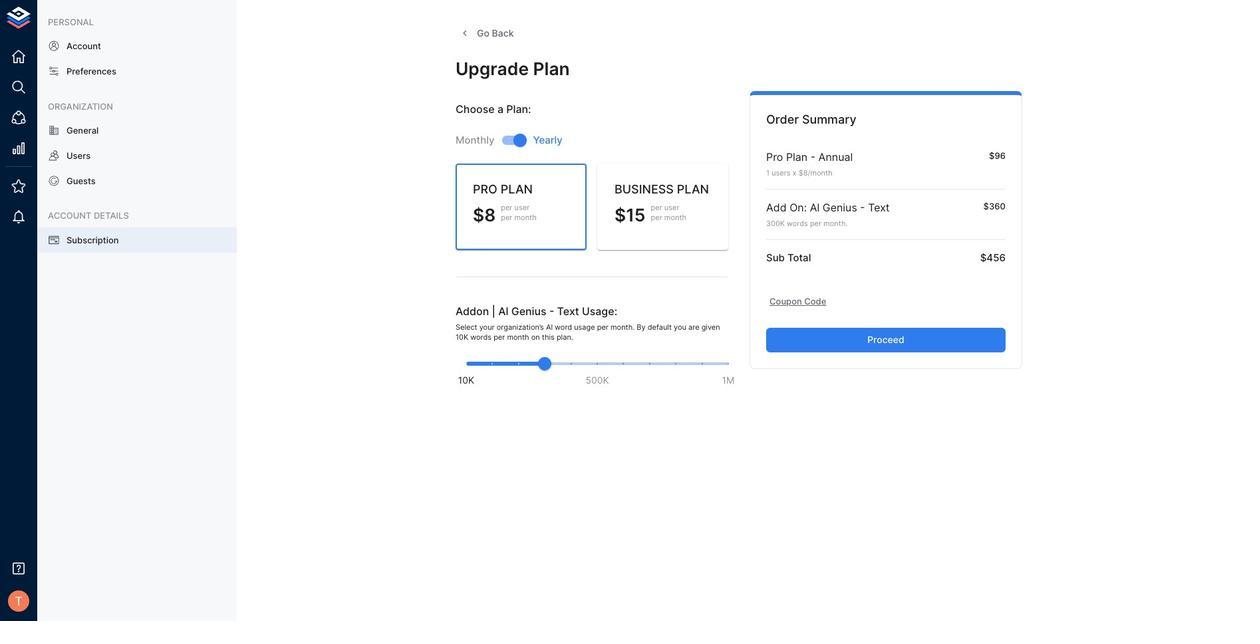 Task type: locate. For each thing, give the bounding box(es) containing it.
month
[[515, 213, 537, 223], [665, 213, 687, 223], [507, 333, 529, 342]]

account
[[67, 41, 101, 51]]

go back button
[[456, 21, 519, 46]]

guests
[[67, 176, 96, 186]]

10k
[[456, 333, 469, 342], [458, 374, 475, 386]]

proceed
[[868, 334, 905, 345]]

0 vertical spatial plan
[[533, 58, 570, 79]]

month.
[[824, 219, 848, 228], [611, 323, 635, 332]]

al right on:
[[810, 201, 820, 214]]

default
[[648, 323, 672, 332]]

1 horizontal spatial words
[[787, 219, 808, 228]]

0 horizontal spatial -
[[550, 305, 554, 318]]

month down business plan
[[665, 213, 687, 223]]

upgrade plan
[[456, 58, 570, 79]]

month down the pro plan
[[515, 213, 537, 223]]

text
[[868, 201, 890, 214], [557, 305, 579, 318]]

business plan
[[615, 182, 709, 196]]

0 vertical spatial text
[[868, 201, 890, 214]]

order
[[767, 113, 799, 127]]

month for 15
[[665, 213, 687, 223]]

0 vertical spatial al
[[810, 201, 820, 214]]

$ for 15
[[615, 204, 626, 226]]

general
[[67, 125, 99, 136]]

given
[[702, 323, 720, 332]]

al up this
[[546, 323, 553, 332]]

2 vertical spatial al
[[546, 323, 553, 332]]

sub total
[[767, 252, 811, 264]]

words inside add on: al genius - text 300k words per month.
[[787, 219, 808, 228]]

/month
[[808, 168, 833, 177]]

0 horizontal spatial genius
[[511, 305, 547, 318]]

2 user from the left
[[665, 203, 680, 212]]

plan for 8
[[501, 182, 533, 196]]

0 vertical spatial words
[[787, 219, 808, 228]]

plan for pro
[[786, 150, 808, 163]]

month. down /month
[[824, 219, 848, 228]]

are
[[689, 323, 700, 332]]

plan up x
[[786, 150, 808, 163]]

$ down the pro
[[473, 204, 485, 226]]

$ right x
[[799, 168, 804, 177]]

0 horizontal spatial user
[[515, 203, 530, 212]]

user inside $ 8 per user per month
[[515, 203, 530, 212]]

user inside $ 15 per user per month
[[665, 203, 680, 212]]

1 horizontal spatial month.
[[824, 219, 848, 228]]

$ down business
[[615, 204, 626, 226]]

plan right 'upgrade'
[[533, 58, 570, 79]]

al for |
[[499, 305, 509, 318]]

1 horizontal spatial text
[[868, 201, 890, 214]]

al inside add on: al genius - text 300k words per month.
[[810, 201, 820, 214]]

8 down the pro
[[485, 204, 496, 226]]

users link
[[37, 143, 237, 168]]

al right |
[[499, 305, 509, 318]]

text for usage:
[[557, 305, 579, 318]]

2 vertical spatial -
[[550, 305, 554, 318]]

al for on:
[[810, 201, 820, 214]]

usage
[[574, 323, 595, 332]]

1 vertical spatial text
[[557, 305, 579, 318]]

month down organization's
[[507, 333, 529, 342]]

- right on:
[[861, 201, 865, 214]]

genius inside add on: al genius - text 300k words per month.
[[823, 201, 858, 214]]

8 inside $ 8 per user per month
[[485, 204, 496, 226]]

$ inside $ 15 per user per month
[[615, 204, 626, 226]]

month inside $ 8 per user per month
[[515, 213, 537, 223]]

-
[[811, 150, 816, 163], [861, 201, 865, 214], [550, 305, 554, 318]]

0 vertical spatial genius
[[823, 201, 858, 214]]

0 vertical spatial 8
[[804, 168, 808, 177]]

2 horizontal spatial $
[[799, 168, 804, 177]]

1 horizontal spatial genius
[[823, 201, 858, 214]]

0 horizontal spatial words
[[471, 333, 492, 342]]

$ 15 per user per month
[[615, 203, 687, 226]]

month. left the by
[[611, 323, 635, 332]]

0 horizontal spatial plan
[[501, 182, 533, 196]]

account details
[[48, 210, 129, 221]]

1 vertical spatial plan
[[786, 150, 808, 163]]

plan right business
[[677, 182, 709, 196]]

1 vertical spatial genius
[[511, 305, 547, 318]]

0 vertical spatial -
[[811, 150, 816, 163]]

1 user from the left
[[515, 203, 530, 212]]

proceed button
[[767, 328, 1006, 352]]

8 inside pro plan - annual 1 users x $ 8 /month
[[804, 168, 808, 177]]

genius up organization's
[[511, 305, 547, 318]]

1 vertical spatial month.
[[611, 323, 635, 332]]

words down your
[[471, 333, 492, 342]]

by
[[637, 323, 646, 332]]

guests link
[[37, 168, 237, 194]]

text inside 'addon | al genius - text usage: select your organization's al word usage per month. by default you are given 10k words per month on this plan.'
[[557, 305, 579, 318]]

genius
[[823, 201, 858, 214], [511, 305, 547, 318]]

words
[[787, 219, 808, 228], [471, 333, 492, 342]]

account
[[48, 210, 92, 221]]

0 horizontal spatial $
[[473, 204, 485, 226]]

month inside $ 15 per user per month
[[665, 213, 687, 223]]

1 horizontal spatial -
[[811, 150, 816, 163]]

0 horizontal spatial al
[[499, 305, 509, 318]]

plan for upgrade
[[533, 58, 570, 79]]

on
[[531, 333, 540, 342]]

add on: al genius - text 300k words per month.
[[767, 201, 890, 228]]

total
[[788, 252, 811, 264]]

$
[[799, 168, 804, 177], [473, 204, 485, 226], [615, 204, 626, 226]]

2 plan from the left
[[677, 182, 709, 196]]

8 right x
[[804, 168, 808, 177]]

preferences
[[67, 66, 116, 77]]

1 plan from the left
[[501, 182, 533, 196]]

subscription link
[[37, 227, 237, 253]]

month inside 'addon | al genius - text usage: select your organization's al word usage per month. by default you are given 10k words per month on this plan.'
[[507, 333, 529, 342]]

plan inside pro plan - annual 1 users x $ 8 /month
[[786, 150, 808, 163]]

monthly
[[456, 134, 495, 147]]

this
[[542, 333, 555, 342]]

0 horizontal spatial plan
[[533, 58, 570, 79]]

0 vertical spatial 10k
[[456, 333, 469, 342]]

user down business plan
[[665, 203, 680, 212]]

text inside add on: al genius - text 300k words per month.
[[868, 201, 890, 214]]

user down the pro plan
[[515, 203, 530, 212]]

0 horizontal spatial text
[[557, 305, 579, 318]]

month. inside add on: al genius - text 300k words per month.
[[824, 219, 848, 228]]

1 horizontal spatial plan
[[677, 182, 709, 196]]

1 vertical spatial al
[[499, 305, 509, 318]]

code
[[805, 296, 827, 307]]

1 vertical spatial 8
[[485, 204, 496, 226]]

1 horizontal spatial user
[[665, 203, 680, 212]]

0 vertical spatial month.
[[824, 219, 848, 228]]

sub
[[767, 252, 785, 264]]

- up this
[[550, 305, 554, 318]]

|
[[492, 305, 496, 318]]

2 horizontal spatial -
[[861, 201, 865, 214]]

genius inside 'addon | al genius - text usage: select your organization's al word usage per month. by default you are given 10k words per month on this plan.'
[[511, 305, 547, 318]]

1 vertical spatial words
[[471, 333, 492, 342]]

users
[[772, 168, 791, 177]]

al
[[810, 201, 820, 214], [499, 305, 509, 318], [546, 323, 553, 332]]

0 horizontal spatial month.
[[611, 323, 635, 332]]

upgrade
[[456, 58, 529, 79]]

words down on:
[[787, 219, 808, 228]]

per
[[501, 203, 513, 212], [651, 203, 663, 212], [501, 213, 513, 223], [651, 213, 663, 223], [810, 219, 822, 228], [597, 323, 609, 332], [494, 333, 505, 342]]

$ inside $ 8 per user per month
[[473, 204, 485, 226]]

choose
[[456, 103, 495, 116]]

1 horizontal spatial plan
[[786, 150, 808, 163]]

1m
[[722, 374, 735, 386]]

plan
[[501, 182, 533, 196], [677, 182, 709, 196]]

organization
[[48, 101, 113, 111]]

pro plan - annual 1 users x $ 8 /month
[[767, 150, 853, 177]]

personal
[[48, 17, 94, 27]]

preferences link
[[37, 59, 237, 84]]

- up /month
[[811, 150, 816, 163]]

pro
[[473, 182, 498, 196]]

1 horizontal spatial 8
[[804, 168, 808, 177]]

- inside add on: al genius - text 300k words per month.
[[861, 201, 865, 214]]

1 horizontal spatial $
[[615, 204, 626, 226]]

1
[[767, 168, 770, 177]]

genius down /month
[[823, 201, 858, 214]]

plan up $ 8 per user per month
[[501, 182, 533, 196]]

8
[[804, 168, 808, 177], [485, 204, 496, 226]]

2 horizontal spatial al
[[810, 201, 820, 214]]

words inside 'addon | al genius - text usage: select your organization's al word usage per month. by default you are given 10k words per month on this plan.'
[[471, 333, 492, 342]]

general link
[[37, 118, 237, 143]]

- inside 'addon | al genius - text usage: select your organization's al word usage per month. by default you are given 10k words per month on this plan.'
[[550, 305, 554, 318]]

$ for 8
[[473, 204, 485, 226]]

user
[[515, 203, 530, 212], [665, 203, 680, 212]]

$ inside pro plan - annual 1 users x $ 8 /month
[[799, 168, 804, 177]]

plan
[[533, 58, 570, 79], [786, 150, 808, 163]]

business
[[615, 182, 674, 196]]

pro plan
[[473, 182, 533, 196]]

you
[[674, 323, 687, 332]]

0 horizontal spatial 8
[[485, 204, 496, 226]]

1 vertical spatial -
[[861, 201, 865, 214]]



Task type: vqa. For each thing, say whether or not it's contained in the screenshot.
Search Invitations... "text box"
no



Task type: describe. For each thing, give the bounding box(es) containing it.
coupon code button
[[767, 292, 830, 312]]

genius for on:
[[823, 201, 858, 214]]

subscription
[[67, 235, 119, 245]]

your
[[480, 323, 495, 332]]

month for 8
[[515, 213, 537, 223]]

yearly
[[533, 134, 563, 147]]

- for 300k
[[861, 201, 865, 214]]

word
[[555, 323, 572, 332]]

- inside pro plan - annual 1 users x $ 8 /month
[[811, 150, 816, 163]]

choose a plan:
[[456, 103, 531, 116]]

x
[[793, 168, 797, 177]]

plan for 15
[[677, 182, 709, 196]]

usage:
[[582, 305, 618, 318]]

addon
[[456, 305, 489, 318]]

go back
[[477, 27, 514, 39]]

plan:
[[507, 103, 531, 116]]

go
[[477, 27, 490, 39]]

add
[[767, 201, 787, 214]]

order summary
[[767, 113, 857, 127]]

a
[[498, 103, 504, 116]]

organization's
[[497, 323, 544, 332]]

300k
[[767, 219, 785, 228]]

summary
[[802, 113, 857, 127]]

user for 8
[[515, 203, 530, 212]]

addon | al genius - text usage: select your organization's al word usage per month. by default you are given 10k words per month on this plan.
[[456, 305, 720, 342]]

$360
[[984, 201, 1006, 212]]

$456
[[981, 252, 1006, 264]]

per inside add on: al genius - text 300k words per month.
[[810, 219, 822, 228]]

1 vertical spatial 10k
[[458, 374, 475, 386]]

- for usage:
[[550, 305, 554, 318]]

text for 300k
[[868, 201, 890, 214]]

pro
[[767, 150, 783, 163]]

user for 15
[[665, 203, 680, 212]]

10k inside 'addon | al genius - text usage: select your organization's al word usage per month. by default you are given 10k words per month on this plan.'
[[456, 333, 469, 342]]

month. inside 'addon | al genius - text usage: select your organization's al word usage per month. by default you are given 10k words per month on this plan.'
[[611, 323, 635, 332]]

back
[[492, 27, 514, 39]]

$96
[[990, 150, 1006, 161]]

account link
[[37, 33, 237, 59]]

on:
[[790, 201, 807, 214]]

coupon
[[770, 296, 802, 307]]

genius for |
[[511, 305, 547, 318]]

15
[[626, 204, 646, 226]]

1 horizontal spatial al
[[546, 323, 553, 332]]

coupon code
[[770, 296, 827, 307]]

t button
[[4, 587, 33, 616]]

plan.
[[557, 333, 573, 342]]

t
[[15, 594, 23, 609]]

$ 8 per user per month
[[473, 203, 537, 226]]

select
[[456, 323, 477, 332]]

users
[[67, 150, 91, 161]]

500k
[[586, 374, 609, 386]]

annual
[[819, 150, 853, 163]]

details
[[94, 210, 129, 221]]



